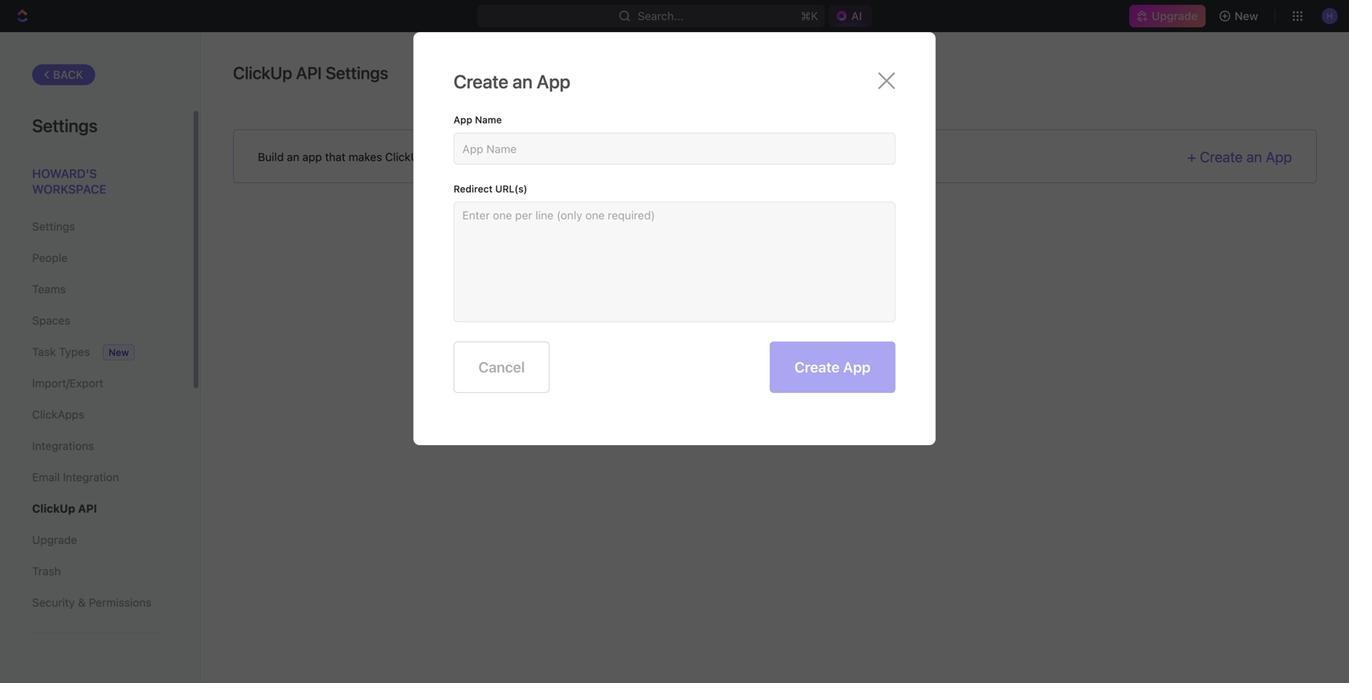 Task type: describe. For each thing, give the bounding box(es) containing it.
App Na﻿me text field
[[463, 142, 887, 155]]

upgrade inside "settings" element
[[32, 533, 77, 547]]

search...
[[638, 9, 684, 23]]

create an app
[[454, 71, 571, 92]]

better.
[[429, 150, 463, 164]]

spaces
[[32, 314, 70, 327]]

howard's
[[32, 166, 97, 180]]

api for clickup api settings
[[296, 63, 322, 83]]

cancel button
[[454, 342, 550, 393]]

2 horizontal spatial create
[[1200, 148, 1243, 166]]

out
[[502, 150, 519, 164]]

settings link
[[32, 213, 160, 240]]

api for clickup api
[[78, 502, 97, 515]]

types
[[59, 345, 90, 358]]

permissions
[[89, 596, 151, 609]]

workspace
[[32, 182, 106, 196]]

teams
[[32, 283, 66, 296]]

an for build an app that makes clickup better. check out api documentation to get started.
[[287, 150, 299, 164]]

security
[[32, 596, 75, 609]]

build an app that makes clickup better. check out api documentation to get started.
[[258, 150, 701, 164]]

build
[[258, 150, 284, 164]]

2 vertical spatial settings
[[32, 220, 75, 233]]

create for create app
[[795, 358, 840, 376]]

howard's workspace
[[32, 166, 106, 196]]

back
[[53, 68, 83, 81]]

0 vertical spatial settings
[[326, 63, 389, 83]]

url(s)
[[495, 183, 528, 195]]

Enter one per line (only one required) text field
[[463, 210, 887, 314]]

app na﻿me
[[454, 114, 502, 125]]

clickapps link
[[32, 401, 160, 428]]

app
[[303, 150, 322, 164]]

1 vertical spatial settings
[[32, 115, 98, 136]]

na﻿me
[[475, 114, 502, 125]]

⌘k
[[801, 9, 819, 23]]

1 vertical spatial api
[[522, 150, 540, 164]]

back link
[[32, 64, 95, 85]]

security & permissions
[[32, 596, 151, 609]]

clickup for clickup api
[[32, 502, 75, 515]]

new inside "settings" element
[[109, 347, 129, 358]]

clickup api settings
[[233, 63, 389, 83]]

email integration
[[32, 471, 119, 484]]

email
[[32, 471, 60, 484]]

get
[[641, 150, 658, 164]]

spaces link
[[32, 307, 160, 334]]

teams link
[[32, 276, 160, 303]]

&
[[78, 596, 86, 609]]

import/export link
[[32, 370, 160, 397]]

0 vertical spatial upgrade link
[[1130, 5, 1206, 27]]



Task type: vqa. For each thing, say whether or not it's contained in the screenshot.
+
yes



Task type: locate. For each thing, give the bounding box(es) containing it.
new button
[[1213, 3, 1268, 29]]

api inside clickup api link
[[78, 502, 97, 515]]

1 horizontal spatial upgrade link
[[1130, 5, 1206, 27]]

0 horizontal spatial an
[[287, 150, 299, 164]]

1 vertical spatial new
[[109, 347, 129, 358]]

that
[[325, 150, 346, 164]]

1 horizontal spatial new
[[1235, 9, 1259, 23]]

clickup api link
[[32, 495, 160, 522]]

0 vertical spatial create
[[454, 71, 509, 92]]

api
[[296, 63, 322, 83], [522, 150, 540, 164], [78, 502, 97, 515]]

trash link
[[32, 558, 160, 585]]

0 horizontal spatial upgrade link
[[32, 526, 160, 554]]

1 horizontal spatial an
[[513, 71, 533, 92]]

2 horizontal spatial api
[[522, 150, 540, 164]]

upgrade link
[[1130, 5, 1206, 27], [32, 526, 160, 554]]

0 vertical spatial upgrade
[[1152, 9, 1198, 23]]

import/export
[[32, 377, 103, 390]]

upgrade
[[1152, 9, 1198, 23], [32, 533, 77, 547]]

integrations link
[[32, 432, 160, 460]]

app
[[537, 71, 571, 92], [454, 114, 472, 125], [1266, 148, 1293, 166], [843, 358, 871, 376]]

0 horizontal spatial new
[[109, 347, 129, 358]]

0 horizontal spatial api
[[78, 502, 97, 515]]

redirect url(s)
[[454, 183, 528, 195]]

1 horizontal spatial create
[[795, 358, 840, 376]]

cancel
[[479, 358, 525, 376]]

upgrade link inside "settings" element
[[32, 526, 160, 554]]

redirect
[[454, 183, 493, 195]]

1 vertical spatial create
[[1200, 148, 1243, 166]]

0 vertical spatial clickup
[[233, 63, 292, 83]]

clickup api
[[32, 502, 97, 515]]

integrations
[[32, 439, 94, 453]]

0 horizontal spatial clickup
[[32, 502, 75, 515]]

0 vertical spatial new
[[1235, 9, 1259, 23]]

people link
[[32, 244, 160, 272]]

clickapps
[[32, 408, 84, 421]]

new
[[1235, 9, 1259, 23], [109, 347, 129, 358]]

started.
[[661, 150, 701, 164]]

makes
[[349, 150, 382, 164]]

new inside new 'button'
[[1235, 9, 1259, 23]]

create app button
[[770, 342, 896, 393]]

clickup for clickup api settings
[[233, 63, 292, 83]]

0 horizontal spatial upgrade
[[32, 533, 77, 547]]

create app
[[795, 358, 871, 376]]

people
[[32, 251, 68, 264]]

2 vertical spatial clickup
[[32, 502, 75, 515]]

an right + on the top right of the page
[[1247, 148, 1263, 166]]

upgrade link left new 'button'
[[1130, 5, 1206, 27]]

upgrade left new 'button'
[[1152, 9, 1198, 23]]

2 horizontal spatial an
[[1247, 148, 1263, 166]]

1 vertical spatial upgrade link
[[32, 526, 160, 554]]

clickup
[[233, 63, 292, 83], [385, 150, 426, 164], [32, 502, 75, 515]]

+ create an app
[[1188, 148, 1293, 166]]

email integration link
[[32, 464, 160, 491]]

1 vertical spatial clickup
[[385, 150, 426, 164]]

settings element
[[0, 32, 201, 683]]

create
[[454, 71, 509, 92], [1200, 148, 1243, 166], [795, 358, 840, 376]]

clickup inside "settings" element
[[32, 502, 75, 515]]

an for create an app
[[513, 71, 533, 92]]

create inside button
[[795, 358, 840, 376]]

1 horizontal spatial upgrade
[[1152, 9, 1198, 23]]

+
[[1188, 148, 1197, 166]]

an up 'out'
[[513, 71, 533, 92]]

upgrade link up trash link
[[32, 526, 160, 554]]

an left app
[[287, 150, 299, 164]]

an inside dialog
[[513, 71, 533, 92]]

task
[[32, 345, 56, 358]]

0 horizontal spatial create
[[454, 71, 509, 92]]

create for create an app
[[454, 71, 509, 92]]

settings
[[326, 63, 389, 83], [32, 115, 98, 136], [32, 220, 75, 233]]

trash
[[32, 565, 61, 578]]

upgrade up trash at the bottom of the page
[[32, 533, 77, 547]]

an
[[513, 71, 533, 92], [1247, 148, 1263, 166], [287, 150, 299, 164]]

0 vertical spatial api
[[296, 63, 322, 83]]

to
[[627, 150, 637, 164]]

api documentation link
[[522, 150, 624, 164]]

integration
[[63, 471, 119, 484]]

1 horizontal spatial api
[[296, 63, 322, 83]]

documentation
[[543, 150, 624, 164]]

app inside button
[[843, 358, 871, 376]]

1 vertical spatial upgrade
[[32, 533, 77, 547]]

security & permissions link
[[32, 589, 160, 617]]

2 vertical spatial create
[[795, 358, 840, 376]]

2 horizontal spatial clickup
[[385, 150, 426, 164]]

1 horizontal spatial clickup
[[233, 63, 292, 83]]

create an app dialog
[[414, 32, 936, 445]]

2 vertical spatial api
[[78, 502, 97, 515]]

task types
[[32, 345, 90, 358]]

check
[[466, 150, 499, 164]]



